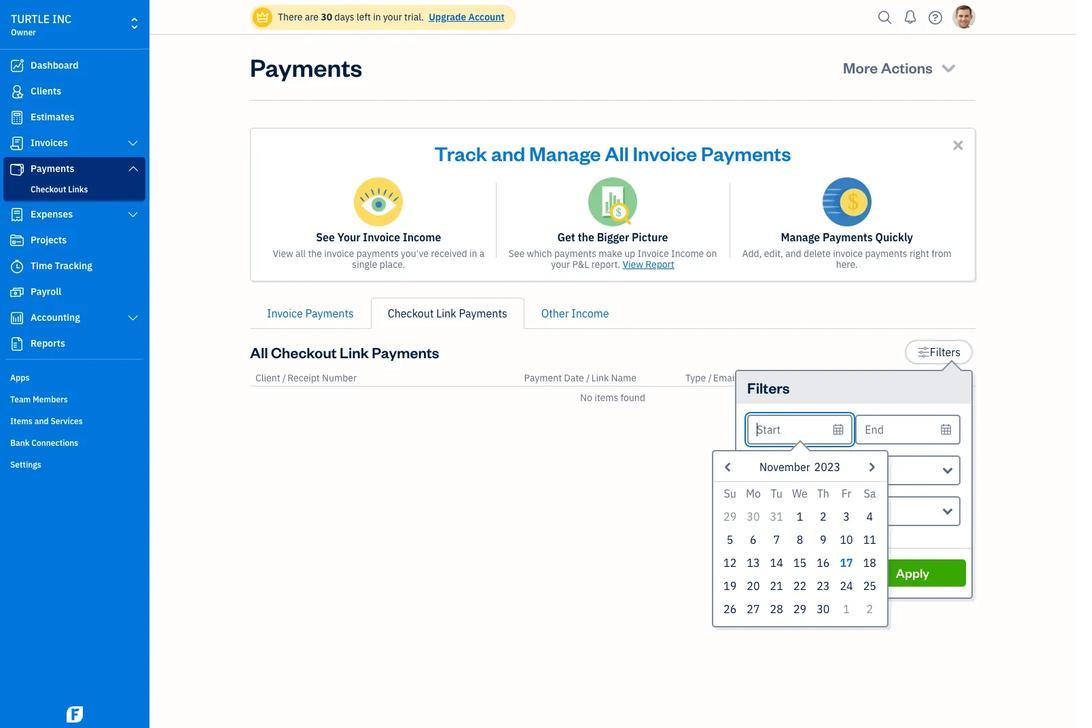 Task type: locate. For each thing, give the bounding box(es) containing it.
and right items
[[34, 416, 49, 426]]

checkout link payments
[[388, 307, 508, 320]]

apply
[[897, 565, 930, 581]]

the right all
[[308, 247, 322, 260]]

1 horizontal spatial in
[[470, 247, 478, 260]]

22
[[794, 579, 807, 593]]

invoice image
[[9, 137, 25, 150]]

1 horizontal spatial income
[[572, 307, 609, 320]]

1 horizontal spatial 30 button
[[812, 598, 835, 621]]

1 horizontal spatial your
[[552, 258, 571, 271]]

17 button
[[835, 551, 859, 574]]

23
[[817, 579, 830, 593]]

type up th
[[803, 464, 827, 477]]

0 horizontal spatial payment
[[525, 372, 562, 384]]

payment inside field
[[757, 464, 800, 477]]

checkout for checkout link payments
[[388, 307, 434, 320]]

the right get
[[578, 230, 595, 244]]

timer image
[[9, 260, 25, 273]]

0 horizontal spatial the
[[308, 247, 322, 260]]

invoice for your
[[324, 247, 354, 260]]

1 down '24'
[[844, 602, 850, 616]]

chevron large down image inside invoices 'link'
[[127, 138, 139, 149]]

2 invoice from the left
[[834, 247, 864, 260]]

invoice inside see your invoice income view all the invoice payments you've received in a single place.
[[324, 247, 354, 260]]

0 vertical spatial 29 button
[[719, 505, 742, 528]]

0 vertical spatial payment
[[525, 372, 562, 384]]

checkout up receipt
[[271, 343, 337, 362]]

1 horizontal spatial 2
[[867, 602, 874, 616]]

expense image
[[9, 208, 25, 222]]

money image
[[9, 286, 25, 299]]

1 horizontal spatial link
[[437, 307, 457, 320]]

invoice inside manage payments quickly add, edit, and delete invoice payments right from here.
[[834, 247, 864, 260]]

/ left "status"
[[938, 372, 942, 384]]

0 horizontal spatial 2
[[821, 510, 827, 523]]

0 vertical spatial in
[[373, 11, 381, 23]]

1 vertical spatial 2 button
[[859, 598, 882, 621]]

1 button down we
[[789, 505, 812, 528]]

actions
[[882, 58, 933, 77]]

in
[[373, 11, 381, 23], [470, 247, 478, 260]]

0 vertical spatial filters
[[931, 345, 961, 359]]

1 vertical spatial 29 button
[[789, 598, 812, 621]]

and right the edit,
[[786, 247, 802, 260]]

no
[[581, 392, 593, 404]]

1 vertical spatial 2
[[867, 602, 874, 616]]

2 vertical spatial link
[[592, 372, 609, 384]]

0 horizontal spatial payments
[[357, 247, 399, 260]]

1 horizontal spatial 2 button
[[859, 598, 882, 621]]

1 invoice from the left
[[324, 247, 354, 260]]

type left email
[[686, 372, 706, 384]]

28
[[771, 602, 784, 616]]

1 horizontal spatial the
[[578, 230, 595, 244]]

in right left
[[373, 11, 381, 23]]

5
[[727, 533, 734, 547]]

1 vertical spatial 1
[[844, 602, 850, 616]]

on
[[707, 247, 718, 260]]

payments inside manage payments quickly add, edit, and delete invoice payments right from here.
[[823, 230, 873, 244]]

1 horizontal spatial filters
[[931, 345, 961, 359]]

filters button
[[906, 340, 974, 364]]

0 vertical spatial 2 button
[[812, 505, 835, 528]]

1 horizontal spatial 1 button
[[835, 598, 859, 621]]

manage
[[530, 140, 601, 166], [781, 230, 821, 244]]

1 horizontal spatial 30
[[747, 510, 760, 523]]

and right track
[[492, 140, 526, 166]]

manage inside manage payments quickly add, edit, and delete invoice payments right from here.
[[781, 230, 821, 244]]

1
[[797, 510, 804, 523], [844, 602, 850, 616]]

4
[[867, 510, 874, 523]]

18
[[864, 556, 877, 570]]

view right make
[[623, 258, 644, 271]]

checkout
[[31, 184, 66, 194], [388, 307, 434, 320], [271, 343, 337, 362]]

12
[[724, 556, 737, 570]]

1 button down '24'
[[835, 598, 859, 621]]

30 button down '23'
[[812, 598, 835, 621]]

7
[[774, 533, 780, 547]]

trial.
[[405, 11, 424, 23]]

29
[[724, 510, 737, 523], [794, 602, 807, 616]]

income left on
[[672, 247, 705, 260]]

0 vertical spatial 2
[[821, 510, 827, 523]]

checkout inside main element
[[31, 184, 66, 194]]

0 horizontal spatial manage
[[530, 140, 601, 166]]

1 vertical spatial your
[[552, 258, 571, 271]]

checkout up expenses
[[31, 184, 66, 194]]

2 for the right the '2' button
[[867, 602, 874, 616]]

payment for payment type
[[757, 464, 800, 477]]

1 button
[[789, 505, 812, 528], [835, 598, 859, 621]]

1 vertical spatial and
[[786, 247, 802, 260]]

0 vertical spatial the
[[578, 230, 595, 244]]

0 horizontal spatial see
[[316, 230, 335, 244]]

1 horizontal spatial payments
[[555, 247, 597, 260]]

track and manage all invoice payments
[[435, 140, 792, 166]]

all up get the bigger picture
[[605, 140, 629, 166]]

client image
[[9, 85, 25, 99]]

checkout down place.
[[388, 307, 434, 320]]

see left the your
[[316, 230, 335, 244]]

2 horizontal spatial checkout
[[388, 307, 434, 320]]

view left all
[[273, 247, 294, 260]]

accounting link
[[3, 306, 145, 330]]

go to help image
[[925, 7, 947, 28]]

payments inside 'link'
[[306, 307, 354, 320]]

apps link
[[3, 367, 145, 388]]

dashboard link
[[3, 54, 145, 78]]

1 vertical spatial in
[[470, 247, 478, 260]]

invoice payments link
[[250, 298, 371, 329]]

filters right email
[[748, 378, 790, 397]]

Payment Type field
[[748, 456, 961, 485]]

1 up 8
[[797, 510, 804, 523]]

see inside see your invoice income view all the invoice payments you've received in a single place.
[[316, 230, 335, 244]]

0 horizontal spatial 29
[[724, 510, 737, 523]]

2 horizontal spatial income
[[672, 247, 705, 260]]

0 horizontal spatial and
[[34, 416, 49, 426]]

0 vertical spatial 30
[[321, 11, 332, 23]]

payments
[[250, 51, 363, 83], [702, 140, 792, 166], [31, 162, 74, 175], [823, 230, 873, 244], [306, 307, 354, 320], [459, 307, 508, 320], [372, 343, 440, 362]]

0 horizontal spatial view
[[273, 247, 294, 260]]

6 button
[[742, 528, 766, 551]]

1 vertical spatial see
[[509, 247, 525, 260]]

0 horizontal spatial all
[[250, 343, 268, 362]]

30 down mo
[[747, 510, 760, 523]]

15 button
[[789, 551, 812, 574]]

29 down su
[[724, 510, 737, 523]]

27 button
[[742, 598, 766, 621]]

report image
[[9, 337, 25, 351]]

/ right "client"
[[283, 372, 286, 384]]

1 horizontal spatial and
[[492, 140, 526, 166]]

in left the a
[[470, 247, 478, 260]]

and for manage
[[492, 140, 526, 166]]

from
[[932, 247, 952, 260]]

settings image
[[918, 344, 931, 360]]

invoice inside see which payments make up invoice income on your p&l report.
[[638, 247, 669, 260]]

manage payments quickly image
[[823, 177, 872, 226]]

3 / from the left
[[709, 372, 712, 384]]

expenses link
[[3, 203, 145, 227]]

2 button down th
[[812, 505, 835, 528]]

3 button
[[835, 505, 859, 528]]

chevron large down image for payments
[[127, 163, 139, 174]]

0 horizontal spatial 2 button
[[812, 505, 835, 528]]

all
[[605, 140, 629, 166], [250, 343, 268, 362]]

payment up tu
[[757, 464, 800, 477]]

31
[[771, 510, 784, 523]]

link up the number
[[340, 343, 369, 362]]

18 button
[[859, 551, 882, 574]]

1 vertical spatial 29
[[794, 602, 807, 616]]

see your invoice income view all the invoice payments you've received in a single place.
[[273, 230, 485, 271]]

1 horizontal spatial checkout
[[271, 343, 337, 362]]

2 horizontal spatial and
[[786, 247, 802, 260]]

0 vertical spatial 29
[[724, 510, 737, 523]]

invoice down the your
[[324, 247, 354, 260]]

0 horizontal spatial income
[[403, 230, 441, 244]]

1 vertical spatial manage
[[781, 230, 821, 244]]

0 vertical spatial type
[[686, 372, 706, 384]]

and inside main element
[[34, 416, 49, 426]]

payments
[[357, 247, 399, 260], [555, 247, 597, 260], [866, 247, 908, 260]]

project image
[[9, 234, 25, 247]]

payments inside see your invoice income view all the invoice payments you've received in a single place.
[[357, 247, 399, 260]]

links
[[68, 184, 88, 194]]

2 up 9
[[821, 510, 827, 523]]

1 horizontal spatial manage
[[781, 230, 821, 244]]

chevron large down image
[[127, 138, 139, 149], [127, 163, 139, 174], [127, 209, 139, 220]]

place.
[[380, 258, 405, 271]]

0 vertical spatial see
[[316, 230, 335, 244]]

see inside see which payments make up invoice income on your p&l report.
[[509, 247, 525, 260]]

2 vertical spatial checkout
[[271, 343, 337, 362]]

29 button up 5
[[719, 505, 742, 528]]

apply button
[[860, 560, 967, 587]]

11 button
[[859, 528, 882, 551]]

filters inside dropdown button
[[931, 345, 961, 359]]

bank connections link
[[3, 432, 145, 453]]

/ for amount
[[938, 372, 942, 384]]

payment for payment date / link name
[[525, 372, 562, 384]]

13 button
[[742, 551, 766, 574]]

1 horizontal spatial type
[[803, 464, 827, 477]]

chevron large down image down checkout links link
[[127, 209, 139, 220]]

all up "client"
[[250, 343, 268, 362]]

invoice inside 'link'
[[267, 307, 303, 320]]

0 horizontal spatial filters
[[748, 378, 790, 397]]

owner
[[11, 27, 36, 37]]

2 button down "25" at bottom
[[859, 598, 882, 621]]

income up you've on the left of page
[[403, 230, 441, 244]]

invoice payments
[[267, 307, 354, 320]]

30 right are
[[321, 11, 332, 23]]

invoice
[[633, 140, 698, 166], [363, 230, 401, 244], [638, 247, 669, 260], [267, 307, 303, 320]]

0 vertical spatial your
[[383, 11, 402, 23]]

type inside field
[[803, 464, 827, 477]]

invoice right the delete
[[834, 247, 864, 260]]

report.
[[592, 258, 621, 271]]

link down received
[[437, 307, 457, 320]]

your left trial. at left
[[383, 11, 402, 23]]

chevron large down image
[[127, 313, 139, 324]]

0 vertical spatial manage
[[530, 140, 601, 166]]

payment left the date on the bottom
[[525, 372, 562, 384]]

0 vertical spatial chevron large down image
[[127, 138, 139, 149]]

/ right the date on the bottom
[[587, 372, 590, 384]]

chevron large down image up checkout links link
[[127, 163, 139, 174]]

29 button down 22
[[789, 598, 812, 621]]

filters up "amount / status"
[[931, 345, 961, 359]]

estimates link
[[3, 105, 145, 130]]

payments down the your
[[357, 247, 399, 260]]

2 vertical spatial and
[[34, 416, 49, 426]]

1 horizontal spatial 29
[[794, 602, 807, 616]]

income right other
[[572, 307, 609, 320]]

3 payments from the left
[[866, 247, 908, 260]]

3 chevron large down image from the top
[[127, 209, 139, 220]]

1 vertical spatial 1 button
[[835, 598, 859, 621]]

your
[[338, 230, 361, 244]]

upgrade account link
[[426, 11, 505, 23]]

2 payments from the left
[[555, 247, 597, 260]]

email
[[714, 372, 738, 384]]

items and services
[[10, 416, 83, 426]]

0 vertical spatial 1
[[797, 510, 804, 523]]

see left which
[[509, 247, 525, 260]]

chevron large down image inside expenses link
[[127, 209, 139, 220]]

1 vertical spatial chevron large down image
[[127, 163, 139, 174]]

crown image
[[256, 10, 270, 24]]

bank
[[10, 438, 30, 448]]

0 horizontal spatial 29 button
[[719, 505, 742, 528]]

chevron large down image up "payments" link
[[127, 138, 139, 149]]

payments down get
[[555, 247, 597, 260]]

payments down quickly at the right top
[[866, 247, 908, 260]]

0 horizontal spatial checkout
[[31, 184, 66, 194]]

2 horizontal spatial payments
[[866, 247, 908, 260]]

1 chevron large down image from the top
[[127, 138, 139, 149]]

0 horizontal spatial 30
[[321, 11, 332, 23]]

team
[[10, 394, 31, 405]]

0 horizontal spatial invoice
[[324, 247, 354, 260]]

0 horizontal spatial 30 button
[[742, 505, 766, 528]]

0 horizontal spatial link
[[340, 343, 369, 362]]

29 for the right 29 button
[[794, 602, 807, 616]]

link up items
[[592, 372, 609, 384]]

/ for type
[[709, 372, 712, 384]]

4 / from the left
[[938, 372, 942, 384]]

payments inside manage payments quickly add, edit, and delete invoice payments right from here.
[[866, 247, 908, 260]]

0 vertical spatial checkout
[[31, 184, 66, 194]]

29 down 22
[[794, 602, 807, 616]]

other
[[542, 307, 569, 320]]

1 vertical spatial type
[[803, 464, 827, 477]]

1 vertical spatial the
[[308, 247, 322, 260]]

0 vertical spatial and
[[492, 140, 526, 166]]

bank connections
[[10, 438, 78, 448]]

2 horizontal spatial 30
[[817, 602, 830, 616]]

/
[[283, 372, 286, 384], [587, 372, 590, 384], [709, 372, 712, 384], [938, 372, 942, 384]]

0 horizontal spatial 1 button
[[789, 505, 812, 528]]

1 horizontal spatial see
[[509, 247, 525, 260]]

time
[[31, 260, 53, 272]]

1 payments from the left
[[357, 247, 399, 260]]

november 2023
[[760, 460, 841, 474]]

2 chevron large down image from the top
[[127, 163, 139, 174]]

see for which
[[509, 247, 525, 260]]

24
[[841, 579, 854, 593]]

number
[[322, 372, 357, 384]]

here.
[[837, 258, 858, 271]]

1 vertical spatial link
[[340, 343, 369, 362]]

filters
[[931, 345, 961, 359], [748, 378, 790, 397]]

all checkout link payments
[[250, 343, 440, 362]]

1 horizontal spatial payment
[[757, 464, 800, 477]]

2 down "25" at bottom
[[867, 602, 874, 616]]

your left p&l
[[552, 258, 571, 271]]

30 button down mo
[[742, 505, 766, 528]]

turtle
[[11, 12, 50, 26]]

0 vertical spatial link
[[437, 307, 457, 320]]

account
[[469, 11, 505, 23]]

2 horizontal spatial link
[[592, 372, 609, 384]]

1 vertical spatial checkout
[[388, 307, 434, 320]]

grid
[[719, 482, 882, 621]]

0 horizontal spatial 1
[[797, 510, 804, 523]]

0 vertical spatial all
[[605, 140, 629, 166]]

1 / from the left
[[283, 372, 286, 384]]

Currency field
[[748, 496, 961, 526]]

/ left email
[[709, 372, 712, 384]]

1 vertical spatial income
[[672, 247, 705, 260]]

the inside see your invoice income view all the invoice payments you've received in a single place.
[[308, 247, 322, 260]]

1 horizontal spatial invoice
[[834, 247, 864, 260]]

30 down '23'
[[817, 602, 830, 616]]

payments for add,
[[866, 247, 908, 260]]

type
[[686, 372, 706, 384], [803, 464, 827, 477]]



Task type: vqa. For each thing, say whether or not it's contained in the screenshot.


Task type: describe. For each thing, give the bounding box(es) containing it.
invoice inside see your invoice income view all the invoice payments you've received in a single place.
[[363, 230, 401, 244]]

Start date in MM/DD/YYYY format text field
[[748, 415, 853, 445]]

payments link
[[3, 157, 145, 182]]

su
[[724, 487, 737, 500]]

more actions
[[844, 58, 933, 77]]

expenses
[[31, 208, 73, 220]]

freshbooks image
[[64, 706, 86, 723]]

more
[[844, 58, 879, 77]]

time tracking link
[[3, 254, 145, 279]]

edit,
[[765, 247, 784, 260]]

upgrade
[[429, 11, 467, 23]]

invoice for payments
[[834, 247, 864, 260]]

tracking
[[55, 260, 92, 272]]

6
[[751, 533, 757, 547]]

payroll
[[31, 286, 61, 298]]

End date in MM/DD/YYYY format text field
[[856, 415, 961, 445]]

income inside see which payments make up invoice income on your p&l report.
[[672, 247, 705, 260]]

type / email
[[686, 372, 738, 384]]

see your invoice income image
[[354, 177, 403, 226]]

and for services
[[34, 416, 49, 426]]

settings
[[10, 460, 41, 470]]

close image
[[951, 137, 967, 153]]

9
[[821, 533, 827, 547]]

chevrondown image
[[940, 58, 959, 77]]

quickly
[[876, 230, 914, 244]]

29 for the left 29 button
[[724, 510, 737, 523]]

sa
[[864, 487, 877, 500]]

26 button
[[719, 598, 742, 621]]

apps
[[10, 373, 30, 383]]

grid containing su
[[719, 482, 882, 621]]

time tracking
[[31, 260, 92, 272]]

8
[[797, 533, 804, 547]]

28 button
[[766, 598, 789, 621]]

1 horizontal spatial all
[[605, 140, 629, 166]]

25 button
[[859, 574, 882, 598]]

0 horizontal spatial type
[[686, 372, 706, 384]]

currency
[[757, 504, 801, 518]]

chart image
[[9, 311, 25, 325]]

1 vertical spatial all
[[250, 343, 268, 362]]

mo
[[746, 487, 761, 500]]

items
[[10, 416, 33, 426]]

payments inside see which payments make up invoice income on your p&l report.
[[555, 247, 597, 260]]

add,
[[743, 247, 762, 260]]

1 vertical spatial filters
[[748, 378, 790, 397]]

name
[[612, 372, 637, 384]]

clear
[[786, 565, 817, 581]]

client
[[256, 372, 280, 384]]

you've
[[401, 247, 429, 260]]

amount / status
[[902, 372, 971, 384]]

client / receipt number
[[256, 372, 357, 384]]

22 button
[[789, 574, 812, 598]]

fr
[[842, 487, 852, 500]]

19 button
[[719, 574, 742, 598]]

payments for income
[[357, 247, 399, 260]]

27
[[747, 602, 760, 616]]

all
[[296, 247, 306, 260]]

2 vertical spatial 30
[[817, 602, 830, 616]]

inc
[[52, 12, 72, 26]]

chevron large down image for expenses
[[127, 209, 139, 220]]

other income
[[542, 307, 609, 320]]

view inside see your invoice income view all the invoice payments you've received in a single place.
[[273, 247, 294, 260]]

get the bigger picture image
[[589, 177, 638, 226]]

make
[[599, 247, 623, 260]]

21
[[771, 579, 784, 593]]

1 horizontal spatial 1
[[844, 602, 850, 616]]

which
[[527, 247, 552, 260]]

checkout link payments link
[[371, 298, 525, 329]]

projects
[[31, 234, 67, 246]]

track
[[435, 140, 488, 166]]

checkout links
[[31, 184, 88, 194]]

there are 30 days left in your trial. upgrade account
[[278, 11, 505, 23]]

settings link
[[3, 454, 145, 475]]

payment date button
[[525, 372, 585, 384]]

no items found
[[581, 392, 646, 404]]

are
[[305, 11, 319, 23]]

payments inside main element
[[31, 162, 74, 175]]

estimate image
[[9, 111, 25, 124]]

income inside see your invoice income view all the invoice payments you've received in a single place.
[[403, 230, 441, 244]]

get the bigger picture
[[558, 230, 669, 244]]

21 button
[[766, 574, 789, 598]]

get
[[558, 230, 576, 244]]

checkout for checkout links
[[31, 184, 66, 194]]

invoices
[[31, 137, 68, 149]]

20
[[747, 579, 760, 593]]

team members
[[10, 394, 68, 405]]

2 / from the left
[[587, 372, 590, 384]]

0 vertical spatial 1 button
[[789, 505, 812, 528]]

1 horizontal spatial view
[[623, 258, 644, 271]]

1 vertical spatial 30 button
[[812, 598, 835, 621]]

turtle inc owner
[[11, 12, 72, 37]]

clients
[[31, 85, 61, 97]]

1 vertical spatial 30
[[747, 510, 760, 523]]

1 horizontal spatial 29 button
[[789, 598, 812, 621]]

found
[[621, 392, 646, 404]]

notifications image
[[900, 3, 922, 31]]

in inside see your invoice income view all the invoice payments you've received in a single place.
[[470, 247, 478, 260]]

status
[[943, 372, 971, 384]]

9 button
[[812, 528, 835, 551]]

0 vertical spatial 30 button
[[742, 505, 766, 528]]

and inside manage payments quickly add, edit, and delete invoice payments right from here.
[[786, 247, 802, 260]]

your inside see which payments make up invoice income on your p&l report.
[[552, 258, 571, 271]]

0 horizontal spatial in
[[373, 11, 381, 23]]

10 button
[[835, 528, 859, 551]]

5 button
[[719, 528, 742, 551]]

12 button
[[719, 551, 742, 574]]

checkout links link
[[6, 182, 143, 198]]

2 for leftmost the '2' button
[[821, 510, 827, 523]]

clear button
[[748, 560, 855, 587]]

picture
[[632, 230, 669, 244]]

16 button
[[812, 551, 835, 574]]

dashboard
[[31, 59, 79, 71]]

0 horizontal spatial your
[[383, 11, 402, 23]]

november
[[760, 460, 811, 474]]

date
[[565, 372, 585, 384]]

search image
[[875, 7, 897, 28]]

a
[[480, 247, 485, 260]]

31 button
[[766, 505, 789, 528]]

/ for client
[[283, 372, 286, 384]]

payment image
[[9, 162, 25, 176]]

14 button
[[766, 551, 789, 574]]

dashboard image
[[9, 59, 25, 73]]

2 vertical spatial income
[[572, 307, 609, 320]]

17
[[841, 556, 854, 570]]

8 button
[[789, 528, 812, 551]]

single
[[352, 258, 378, 271]]

3
[[844, 510, 850, 523]]

amount
[[902, 372, 936, 384]]

there
[[278, 11, 303, 23]]

chevron large down image for invoices
[[127, 138, 139, 149]]

23 button
[[812, 574, 835, 598]]

see for your
[[316, 230, 335, 244]]

tu
[[771, 487, 783, 500]]

main element
[[0, 0, 184, 728]]



